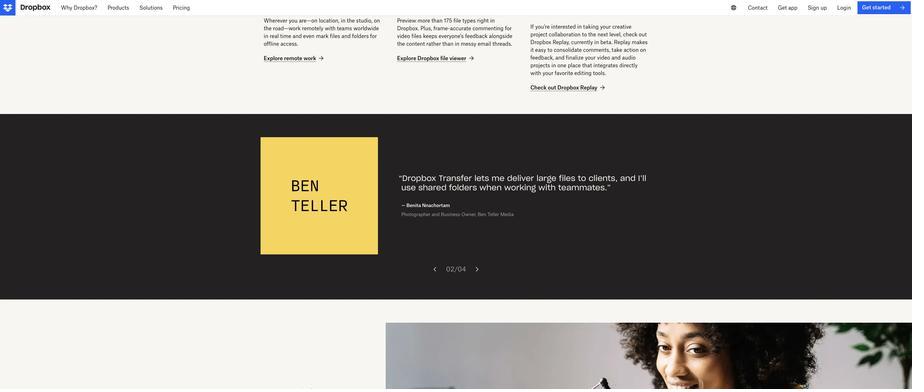 Task type: describe. For each thing, give the bounding box(es) containing it.
if
[[530, 23, 534, 30]]

0 vertical spatial than
[[432, 17, 443, 24]]

work
[[304, 55, 316, 61]]

projects
[[530, 62, 550, 69]]

in up teams
[[341, 17, 346, 24]]

why dropbox?
[[61, 5, 97, 11]]

and up access.
[[293, 33, 302, 39]]

time
[[280, 33, 291, 39]]

feedback,
[[530, 54, 554, 61]]

ben teller media logo image
[[292, 168, 347, 224]]

explore dropbox file viewer link
[[397, 55, 475, 62]]

pricing link
[[168, 0, 195, 15]]

favorite
[[555, 70, 573, 76]]

with inside wherever you are—on location, in the studio, on the road—work remotely with teams worldwide in real time and even mark files and folders for offline access.
[[325, 25, 336, 31]]

viewer
[[450, 55, 466, 61]]

and down take
[[612, 54, 621, 61]]

why dropbox? button
[[56, 0, 102, 15]]

0 vertical spatial to
[[582, 31, 587, 38]]

taking
[[583, 23, 599, 30]]

messy
[[461, 40, 476, 47]]

1 vertical spatial than
[[442, 40, 453, 47]]

comments,
[[583, 47, 610, 53]]

shared
[[418, 183, 447, 193]]

for inside wherever you are—on location, in the studio, on the road—work remotely with teams worldwide in real time and even mark files and folders for offline access.
[[370, 33, 377, 39]]

the up real
[[264, 25, 272, 31]]

beta.
[[600, 39, 613, 45]]

explore remote work link
[[264, 55, 325, 62]]

check
[[623, 31, 637, 38]]

video inside sign off faster with audio and video collaboration
[[606, 2, 619, 9]]

why
[[61, 5, 72, 11]]

rather
[[426, 40, 441, 47]]

the up teams
[[347, 17, 355, 24]]

folders inside wherever you are—on location, in the studio, on the road—work remotely with teams worldwide in real time and even mark files and folders for offline access.
[[352, 33, 369, 39]]

in left 'taking'
[[577, 23, 582, 30]]

— benita nnachortam
[[401, 203, 450, 208]]

in up comments, in the right of the page
[[594, 39, 599, 45]]

audio inside if you're interested in taking your creative project collaboration to the next level, check out dropbox replay, currently in beta. replay makes it easy to consolidate comments, take action on feedback, and finalize your video and audio projects in one place that integrates directly with your favorite editing tools.
[[622, 54, 636, 61]]

sign up link
[[803, 0, 832, 15]]

get for get started
[[862, 4, 871, 11]]

location,
[[319, 17, 340, 24]]

access.
[[280, 40, 298, 47]]

sign up
[[808, 5, 827, 11]]

file inside preview more than 175 file types right in dropbox. plus, frame-accurate commenting for video files keeps everyone's feedback alongside the content rather than in messy email threads.
[[454, 17, 461, 24]]

explore for explore dropbox file viewer
[[397, 55, 416, 61]]

teams
[[337, 25, 352, 31]]

threads.
[[492, 40, 512, 47]]

dropbox inside if you're interested in taking your creative project collaboration to the next level, check out dropbox replay, currently in beta. replay makes it easy to consolidate comments, take action on feedback, and finalize your video and audio projects in one place that integrates directly with your favorite editing tools.
[[530, 39, 551, 45]]

i'll
[[638, 174, 646, 184]]

offline
[[264, 40, 279, 47]]

off
[[543, 2, 550, 9]]

"dropbox transfer lets me deliver large files to clients, and i'll use shared folders when working with teammates."
[[399, 174, 646, 193]]

products button
[[102, 0, 134, 15]]

login link
[[832, 0, 856, 15]]

dropbox?
[[74, 5, 97, 11]]

action
[[624, 47, 639, 53]]

started
[[872, 4, 891, 11]]

contact button
[[743, 0, 773, 15]]

2 horizontal spatial dropbox
[[557, 84, 579, 91]]

to inside "dropbox transfer lets me deliver large files to clients, and i'll use shared folders when working with teammates."
[[578, 174, 586, 184]]

lets
[[474, 174, 489, 184]]

get for get app
[[778, 5, 787, 11]]

login
[[837, 5, 851, 11]]

1 vertical spatial to
[[548, 47, 552, 53]]

teammates."
[[558, 183, 611, 193]]

email
[[478, 40, 491, 47]]

even
[[303, 33, 315, 39]]

get app button
[[773, 0, 803, 15]]

creative
[[612, 23, 631, 30]]

0 vertical spatial your
[[600, 23, 611, 30]]

large
[[537, 174, 556, 184]]

feedback
[[465, 33, 487, 39]]

one
[[557, 62, 566, 69]]

explore dropbox file viewer
[[397, 55, 466, 61]]

place
[[568, 62, 581, 69]]

consolidate
[[554, 47, 582, 53]]

files inside "dropbox transfer lets me deliver large files to clients, and i'll use shared folders when working with teammates."
[[559, 174, 575, 184]]

with inside if you're interested in taking your creative project collaboration to the next level, check out dropbox replay, currently in beta. replay makes it easy to consolidate comments, take action on feedback, and finalize your video and audio projects in one place that integrates directly with your favorite editing tools.
[[530, 70, 541, 76]]

are—on
[[299, 17, 317, 24]]

sign for sign off faster with audio and video collaboration
[[530, 2, 542, 9]]

1 vertical spatial file
[[440, 55, 448, 61]]

solutions button
[[134, 0, 168, 15]]

keeps
[[423, 33, 437, 39]]

audio inside sign off faster with audio and video collaboration
[[580, 2, 594, 9]]

wherever
[[264, 17, 287, 24]]

products
[[108, 5, 129, 11]]

nnachortam
[[422, 203, 450, 208]]

ben
[[478, 212, 486, 217]]

business
[[441, 212, 460, 217]]

when
[[480, 183, 502, 193]]

and inside "dropbox transfer lets me deliver large files to clients, and i'll use shared folders when working with teammates."
[[620, 174, 636, 184]]

check out dropbox replay link
[[530, 84, 606, 92]]

you're
[[535, 23, 550, 30]]

sign for sign up
[[808, 5, 819, 11]]

worldwide
[[353, 25, 379, 31]]

collaboration inside if you're interested in taking your creative project collaboration to the next level, check out dropbox replay, currently in beta. replay makes it easy to consolidate comments, take action on feedback, and finalize your video and audio projects in one place that integrates directly with your favorite editing tools.
[[549, 31, 581, 38]]

take
[[612, 47, 622, 53]]

editing
[[574, 70, 592, 76]]

remotely
[[302, 25, 323, 31]]

owner,
[[461, 212, 476, 217]]

2 vertical spatial your
[[543, 70, 553, 76]]

solutions
[[139, 5, 163, 11]]



Task type: vqa. For each thing, say whether or not it's contained in the screenshot.
worldwide
yes



Task type: locate. For each thing, give the bounding box(es) containing it.
video up integrates
[[597, 54, 610, 61]]

2 vertical spatial dropbox
[[557, 84, 579, 91]]

video down dropbox.
[[397, 33, 410, 39]]

0 vertical spatial for
[[505, 25, 512, 31]]

1 vertical spatial your
[[585, 54, 596, 61]]

preview
[[397, 17, 416, 24]]

replay inside if you're interested in taking your creative project collaboration to the next level, check out dropbox replay, currently in beta. replay makes it easy to consolidate comments, take action on feedback, and finalize your video and audio projects in one place that integrates directly with your favorite editing tools.
[[614, 39, 630, 45]]

collaboration down interested
[[549, 31, 581, 38]]

in
[[341, 17, 346, 24], [490, 17, 495, 24], [577, 23, 582, 30], [264, 33, 268, 39], [594, 39, 599, 45], [455, 40, 459, 47], [551, 62, 556, 69]]

0 horizontal spatial files
[[330, 33, 340, 39]]

types
[[462, 17, 476, 24]]

the inside preview more than 175 file types right in dropbox. plus, frame-accurate commenting for video files keeps everyone's feedback alongside the content rather than in messy email threads.
[[397, 40, 405, 47]]

right
[[477, 17, 489, 24]]

audio up 'taking'
[[580, 2, 594, 9]]

a woman speaking into a desktop microphone image
[[386, 323, 912, 390]]

1 vertical spatial for
[[370, 33, 377, 39]]

0 horizontal spatial out
[[548, 84, 556, 91]]

video
[[606, 2, 619, 9], [397, 33, 410, 39], [597, 54, 610, 61]]

faster
[[551, 2, 566, 9]]

teller
[[487, 212, 499, 217]]

video inside if you're interested in taking your creative project collaboration to the next level, check out dropbox replay, currently in beta. replay makes it easy to consolidate comments, take action on feedback, and finalize your video and audio projects in one place that integrates directly with your favorite editing tools.
[[597, 54, 610, 61]]

0 vertical spatial audio
[[580, 2, 594, 9]]

file
[[454, 17, 461, 24], [440, 55, 448, 61]]

audio
[[580, 2, 594, 9], [622, 54, 636, 61]]

in down the everyone's
[[455, 40, 459, 47]]

in left one
[[551, 62, 556, 69]]

your up the that
[[585, 54, 596, 61]]

for up alongside
[[505, 25, 512, 31]]

with right faster
[[567, 2, 578, 9]]

integrates
[[593, 62, 618, 69]]

and inside sign off faster with audio and video collaboration
[[595, 2, 604, 9]]

1 horizontal spatial out
[[639, 31, 647, 38]]

and down teams
[[341, 33, 351, 39]]

files
[[330, 33, 340, 39], [411, 33, 422, 39], [559, 174, 575, 184]]

commenting
[[473, 25, 504, 31]]

and up one
[[555, 54, 565, 61]]

explore for explore remote work
[[264, 55, 283, 61]]

video up creative
[[606, 2, 619, 9]]

the left content
[[397, 40, 405, 47]]

get inside 'popup button'
[[778, 5, 787, 11]]

0 horizontal spatial file
[[440, 55, 448, 61]]

collaboration inside sign off faster with audio and video collaboration
[[530, 9, 564, 15]]

on inside wherever you are—on location, in the studio, on the road—work remotely with teams worldwide in real time and even mark files and folders for offline access.
[[374, 17, 380, 24]]

with right working
[[538, 183, 556, 193]]

finalize
[[566, 54, 584, 61]]

sign inside sign off faster with audio and video collaboration
[[530, 2, 542, 9]]

level,
[[609, 31, 622, 38]]

0 vertical spatial out
[[639, 31, 647, 38]]

files inside preview more than 175 file types right in dropbox. plus, frame-accurate commenting for video files keeps everyone's feedback alongside the content rather than in messy email threads.
[[411, 33, 422, 39]]

1 vertical spatial audio
[[622, 54, 636, 61]]

easy
[[535, 47, 546, 53]]

1 horizontal spatial sign
[[808, 5, 819, 11]]

1 vertical spatial folders
[[449, 183, 477, 193]]

1 horizontal spatial folders
[[449, 183, 477, 193]]

accurate
[[450, 25, 471, 31]]

up
[[821, 5, 827, 11]]

than down the everyone's
[[442, 40, 453, 47]]

folders inside "dropbox transfer lets me deliver large files to clients, and i'll use shared folders when working with teammates."
[[449, 183, 477, 193]]

1 explore from the left
[[264, 55, 283, 61]]

and left i'll
[[620, 174, 636, 184]]

remote
[[284, 55, 302, 61]]

out right check
[[548, 84, 556, 91]]

0 vertical spatial dropbox
[[530, 39, 551, 45]]

2 horizontal spatial files
[[559, 174, 575, 184]]

and up 'taking'
[[595, 2, 604, 9]]

in up the commenting
[[490, 17, 495, 24]]

—
[[401, 203, 405, 208]]

replay
[[614, 39, 630, 45], [580, 84, 597, 91]]

in left real
[[264, 33, 268, 39]]

transfer
[[439, 174, 472, 184]]

next
[[598, 31, 608, 38]]

your up "next"
[[600, 23, 611, 30]]

0 vertical spatial file
[[454, 17, 461, 24]]

and down nnachortam at the left bottom of page
[[432, 212, 440, 217]]

1 vertical spatial collaboration
[[549, 31, 581, 38]]

02/04
[[446, 265, 466, 273]]

file up accurate
[[454, 17, 461, 24]]

tools.
[[593, 70, 606, 76]]

files up content
[[411, 33, 422, 39]]

me
[[492, 174, 505, 184]]

deliver
[[507, 174, 534, 184]]

1 vertical spatial on
[[640, 47, 646, 53]]

the inside if you're interested in taking your creative project collaboration to the next level, check out dropbox replay, currently in beta. replay makes it easy to consolidate comments, take action on feedback, and finalize your video and audio projects in one place that integrates directly with your favorite editing tools.
[[588, 31, 596, 38]]

on inside if you're interested in taking your creative project collaboration to the next level, check out dropbox replay, currently in beta. replay makes it easy to consolidate comments, take action on feedback, and finalize your video and audio projects in one place that integrates directly with your favorite editing tools.
[[640, 47, 646, 53]]

photographer
[[401, 212, 430, 217]]

on right studio,
[[374, 17, 380, 24]]

use
[[401, 183, 416, 193]]

get started
[[862, 4, 891, 11]]

you
[[289, 17, 298, 24]]

files right large at top
[[559, 174, 575, 184]]

files down teams
[[330, 33, 340, 39]]

to up currently
[[582, 31, 587, 38]]

file left viewer
[[440, 55, 448, 61]]

0 vertical spatial on
[[374, 17, 380, 24]]

collaboration up the you're at the right of the page
[[530, 9, 564, 15]]

with
[[567, 2, 578, 9], [325, 25, 336, 31], [530, 70, 541, 76], [538, 183, 556, 193]]

1 horizontal spatial files
[[411, 33, 422, 39]]

contact
[[748, 5, 768, 11]]

and
[[595, 2, 604, 9], [293, 33, 302, 39], [341, 33, 351, 39], [555, 54, 565, 61], [612, 54, 621, 61], [620, 174, 636, 184], [432, 212, 440, 217]]

sign left off
[[530, 2, 542, 9]]

1 horizontal spatial your
[[585, 54, 596, 61]]

on down makes
[[640, 47, 646, 53]]

benita
[[406, 203, 421, 208]]

175
[[444, 17, 452, 24]]

explore down the offline
[[264, 55, 283, 61]]

with inside "dropbox transfer lets me deliver large files to clients, and i'll use shared folders when working with teammates."
[[538, 183, 556, 193]]

0 horizontal spatial for
[[370, 33, 377, 39]]

than
[[432, 17, 443, 24], [442, 40, 453, 47]]

to
[[582, 31, 587, 38], [548, 47, 552, 53], [578, 174, 586, 184]]

get started link
[[857, 1, 911, 14]]

1 horizontal spatial get
[[862, 4, 871, 11]]

1 horizontal spatial file
[[454, 17, 461, 24]]

out
[[639, 31, 647, 38], [548, 84, 556, 91]]

1 vertical spatial video
[[397, 33, 410, 39]]

0 horizontal spatial dropbox
[[418, 55, 439, 61]]

studio,
[[356, 17, 372, 24]]

get left 'started'
[[862, 4, 871, 11]]

1 horizontal spatial replay
[[614, 39, 630, 45]]

2 vertical spatial to
[[578, 174, 586, 184]]

explore
[[264, 55, 283, 61], [397, 55, 416, 61]]

explore down content
[[397, 55, 416, 61]]

sign left "up" on the top of the page
[[808, 5, 819, 11]]

it
[[530, 47, 534, 53]]

road—work
[[273, 25, 301, 31]]

1 horizontal spatial on
[[640, 47, 646, 53]]

1 horizontal spatial explore
[[397, 55, 416, 61]]

2 horizontal spatial your
[[600, 23, 611, 30]]

sign
[[530, 2, 542, 9], [808, 5, 819, 11]]

clients,
[[589, 174, 618, 184]]

0 vertical spatial replay
[[614, 39, 630, 45]]

to right easy
[[548, 47, 552, 53]]

audio up directly
[[622, 54, 636, 61]]

frame-
[[433, 25, 450, 31]]

dropbox up easy
[[530, 39, 551, 45]]

currently
[[571, 39, 593, 45]]

get left app
[[778, 5, 787, 11]]

0 horizontal spatial explore
[[264, 55, 283, 61]]

replay up take
[[614, 39, 630, 45]]

the
[[347, 17, 355, 24], [264, 25, 272, 31], [588, 31, 596, 38], [397, 40, 405, 47]]

1 vertical spatial dropbox
[[418, 55, 439, 61]]

if you're interested in taking your creative project collaboration to the next level, check out dropbox replay, currently in beta. replay makes it easy to consolidate comments, take action on feedback, and finalize your video and audio projects in one place that integrates directly with your favorite editing tools.
[[530, 23, 648, 76]]

replay,
[[553, 39, 570, 45]]

0 vertical spatial collaboration
[[530, 9, 564, 15]]

working
[[504, 183, 536, 193]]

dropbox
[[530, 39, 551, 45], [418, 55, 439, 61], [557, 84, 579, 91]]

out up makes
[[639, 31, 647, 38]]

check out dropbox replay
[[530, 84, 597, 91]]

your down projects
[[543, 70, 553, 76]]

content
[[406, 40, 425, 47]]

0 horizontal spatial replay
[[580, 84, 597, 91]]

explore remote work
[[264, 55, 316, 61]]

real
[[270, 33, 279, 39]]

check
[[530, 84, 547, 91]]

to left clients,
[[578, 174, 586, 184]]

video inside preview more than 175 file types right in dropbox. plus, frame-accurate commenting for video files keeps everyone's feedback alongside the content rather than in messy email threads.
[[397, 33, 410, 39]]

on
[[374, 17, 380, 24], [640, 47, 646, 53]]

1 vertical spatial replay
[[580, 84, 597, 91]]

interested
[[551, 23, 576, 30]]

get app
[[778, 5, 797, 11]]

0 horizontal spatial folders
[[352, 33, 369, 39]]

0 horizontal spatial your
[[543, 70, 553, 76]]

sign off faster with audio and video collaboration
[[530, 2, 619, 15]]

for down worldwide on the top left of page
[[370, 33, 377, 39]]

0 horizontal spatial audio
[[580, 2, 594, 9]]

files inside wherever you are—on location, in the studio, on the road—work remotely with teams worldwide in real time and even mark files and folders for offline access.
[[330, 33, 340, 39]]

dropbox down favorite
[[557, 84, 579, 91]]

folders down worldwide on the top left of page
[[352, 33, 369, 39]]

with down projects
[[530, 70, 541, 76]]

2 vertical spatial video
[[597, 54, 610, 61]]

for inside preview more than 175 file types right in dropbox. plus, frame-accurate commenting for video files keeps everyone's feedback alongside the content rather than in messy email threads.
[[505, 25, 512, 31]]

the down 'taking'
[[588, 31, 596, 38]]

1 horizontal spatial for
[[505, 25, 512, 31]]

0 horizontal spatial on
[[374, 17, 380, 24]]

with inside sign off faster with audio and video collaboration
[[567, 2, 578, 9]]

"dropbox
[[399, 174, 436, 184]]

with down location,
[[325, 25, 336, 31]]

your
[[600, 23, 611, 30], [585, 54, 596, 61], [543, 70, 553, 76]]

0 horizontal spatial get
[[778, 5, 787, 11]]

1 horizontal spatial dropbox
[[530, 39, 551, 45]]

media
[[500, 212, 514, 217]]

0 vertical spatial folders
[[352, 33, 369, 39]]

dropbox.
[[397, 25, 419, 31]]

than up frame-
[[432, 17, 443, 24]]

1 horizontal spatial audio
[[622, 54, 636, 61]]

0 horizontal spatial sign
[[530, 2, 542, 9]]

replay down editing
[[580, 84, 597, 91]]

1 vertical spatial out
[[548, 84, 556, 91]]

folders up photographer and business owner, ben teller media
[[449, 183, 477, 193]]

0 vertical spatial video
[[606, 2, 619, 9]]

dropbox down rather
[[418, 55, 439, 61]]

2 explore from the left
[[397, 55, 416, 61]]

wherever you are—on location, in the studio, on the road—work remotely with teams worldwide in real time and even mark files and folders for offline access.
[[264, 17, 380, 47]]

out inside if you're interested in taking your creative project collaboration to the next level, check out dropbox replay, currently in beta. replay makes it easy to consolidate comments, take action on feedback, and finalize your video and audio projects in one place that integrates directly with your favorite editing tools.
[[639, 31, 647, 38]]



